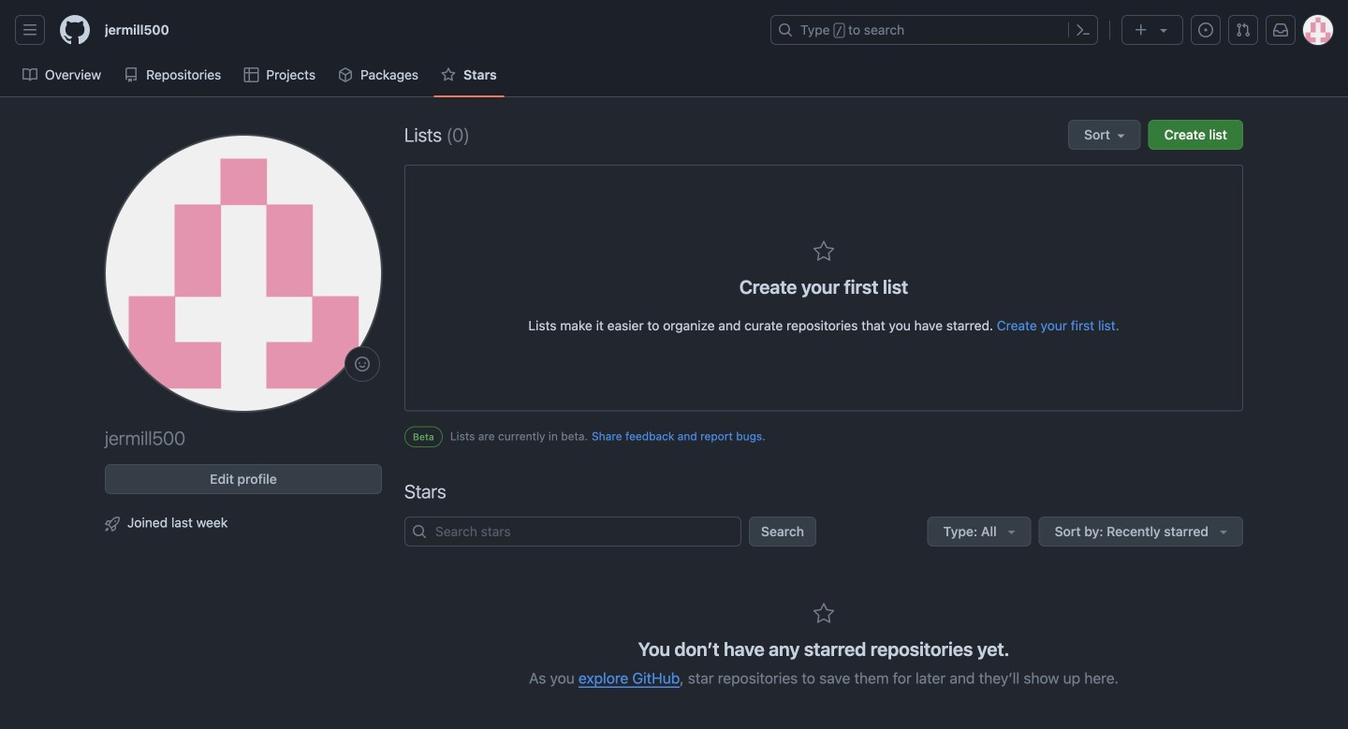 Task type: locate. For each thing, give the bounding box(es) containing it.
1 triangle down image from the left
[[1005, 525, 1020, 539]]

repo image
[[124, 67, 139, 82]]

1 horizontal spatial triangle down image
[[1217, 525, 1232, 539]]

0 vertical spatial star image
[[441, 67, 456, 82]]

triangle down image
[[1005, 525, 1020, 539], [1217, 525, 1232, 539]]

0 horizontal spatial triangle down image
[[1005, 525, 1020, 539]]

homepage image
[[60, 15, 90, 45]]

star image
[[441, 67, 456, 82], [813, 241, 836, 263]]

package image
[[338, 67, 353, 82]]

rocket image
[[105, 517, 120, 532]]

0 horizontal spatial star image
[[441, 67, 456, 82]]

triangle down image
[[1157, 22, 1172, 37]]

1 vertical spatial star image
[[813, 241, 836, 263]]

change your avatar image
[[105, 135, 382, 412]]

git pull request image
[[1236, 22, 1251, 37]]

command palette image
[[1076, 22, 1091, 37]]

Search stars search field
[[405, 517, 742, 547]]



Task type: vqa. For each thing, say whether or not it's contained in the screenshot.
table icon
yes



Task type: describe. For each thing, give the bounding box(es) containing it.
issue opened image
[[1199, 22, 1214, 37]]

plus image
[[1134, 22, 1149, 37]]

2 triangle down image from the left
[[1217, 525, 1232, 539]]

book image
[[22, 67, 37, 82]]

feature release label: beta element
[[405, 427, 443, 448]]

notifications image
[[1274, 22, 1289, 37]]

star image
[[813, 603, 836, 626]]

1 horizontal spatial star image
[[813, 241, 836, 263]]

search image
[[412, 525, 427, 539]]

table image
[[244, 67, 259, 82]]

smiley image
[[355, 357, 370, 372]]



